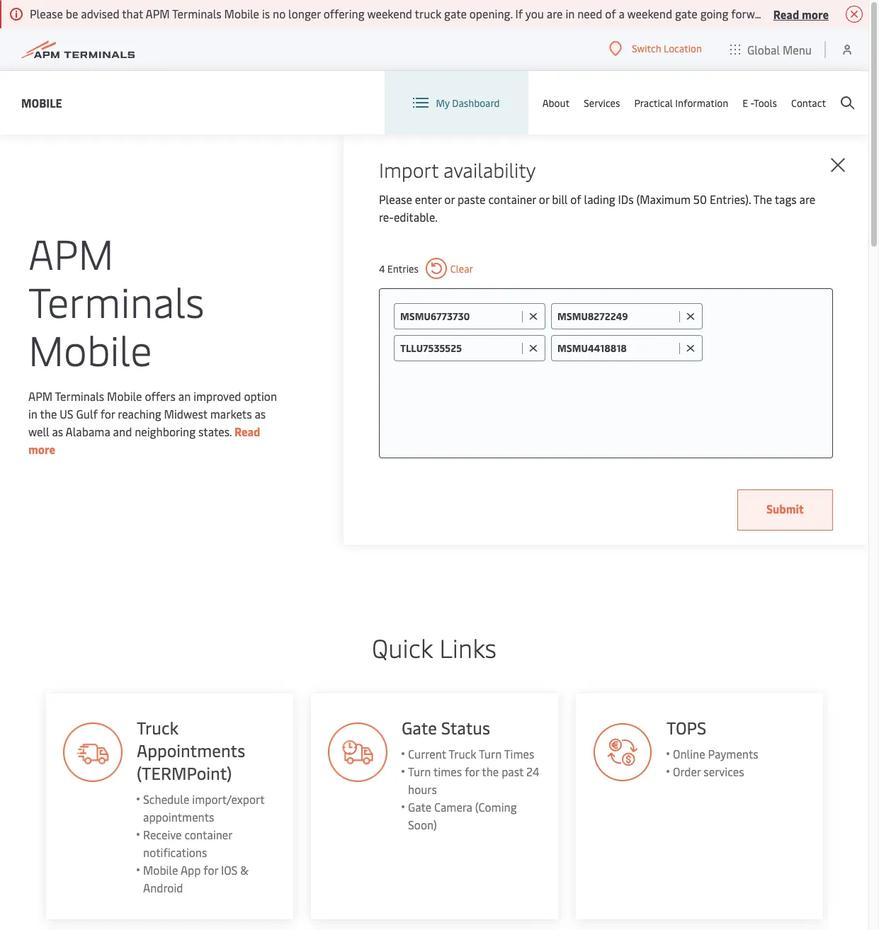 Task type: vqa. For each thing, say whether or not it's contained in the screenshot.
Import availability on the top of the page
yes



Task type: locate. For each thing, give the bounding box(es) containing it.
more inside read more button
[[802, 6, 829, 22]]

global menu
[[747, 41, 812, 57]]

please up re-
[[379, 191, 412, 207]]

1 vertical spatial truck
[[448, 746, 476, 762]]

my dashboard
[[436, 96, 500, 109]]

0 vertical spatial read
[[773, 6, 799, 22]]

0 vertical spatial for
[[100, 406, 115, 421]]

services
[[703, 764, 744, 779]]

read down markets
[[234, 423, 260, 439]]

forward,
[[731, 6, 774, 21]]

0 horizontal spatial more
[[28, 441, 55, 457]]

of left a
[[605, 6, 616, 21]]

1 vertical spatial the
[[481, 764, 498, 779]]

read for read more button
[[773, 6, 799, 22]]

read for 'read more' link
[[234, 423, 260, 439]]

(maximum
[[636, 191, 691, 207]]

read up the global menu
[[773, 6, 799, 22]]

alabama
[[66, 423, 110, 439]]

neighboring
[[135, 423, 196, 439]]

0 vertical spatial of
[[605, 6, 616, 21]]

1 horizontal spatial truck
[[448, 746, 476, 762]]

as down option
[[255, 406, 266, 421]]

import/export
[[191, 791, 264, 807]]

manager truck appointments - 53 image
[[328, 723, 387, 782]]

for
[[100, 406, 115, 421], [464, 764, 479, 779], [203, 862, 218, 878]]

1 vertical spatial read
[[234, 423, 260, 439]]

for for appointments
[[203, 862, 218, 878]]

about
[[542, 96, 570, 109]]

more left close alert image
[[802, 6, 829, 22]]

1 vertical spatial turn
[[408, 764, 430, 779]]

quick links
[[372, 630, 497, 664]]

1 horizontal spatial read more
[[773, 6, 829, 22]]

are right tags
[[799, 191, 816, 207]]

for for terminals
[[100, 406, 115, 421]]

0 horizontal spatial gate
[[444, 6, 467, 21]]

mobile inside truck appointments (termpoint) schedule import/export appointments receive container notifications mobile app for ios & android
[[142, 862, 177, 878]]

1 vertical spatial of
[[570, 191, 581, 207]]

for inside apm terminals mobile offers an improved option in the us gulf for reaching midwest markets as well as alabama and neighboring states.
[[100, 406, 115, 421]]

1 vertical spatial please
[[379, 191, 412, 207]]

weekend right a
[[627, 6, 672, 21]]

1 horizontal spatial in
[[566, 6, 575, 21]]

Entered ID text field
[[400, 341, 519, 355], [557, 341, 676, 355]]

50
[[693, 191, 707, 207]]

read more up menu
[[773, 6, 829, 22]]

2 horizontal spatial for
[[464, 764, 479, 779]]

1 vertical spatial apm
[[28, 224, 114, 280]]

0 horizontal spatial of
[[570, 191, 581, 207]]

you
[[525, 6, 544, 21]]

mobile
[[224, 6, 259, 21], [21, 95, 62, 110], [28, 321, 152, 377], [107, 388, 142, 403], [142, 862, 177, 878]]

please inside please enter or paste container or bill of lading ids (maximum 50 entries). the tags are re-editable.
[[379, 191, 412, 207]]

hours
[[408, 781, 437, 797]]

clear
[[450, 262, 473, 275]]

-
[[751, 96, 754, 109]]

2 weekend from the left
[[627, 6, 672, 21]]

apm for apm terminals mobile
[[28, 224, 114, 280]]

container down appointments
[[184, 827, 232, 842]]

0 horizontal spatial turn
[[408, 764, 430, 779]]

services button
[[584, 71, 620, 135]]

submit
[[766, 501, 804, 516]]

0 vertical spatial the
[[40, 406, 57, 421]]

android
[[142, 880, 182, 895]]

switch location button
[[609, 41, 702, 56]]

0 vertical spatial turn
[[478, 746, 501, 762]]

or left bill
[[539, 191, 549, 207]]

my
[[436, 96, 450, 109]]

1 gate from the left
[[444, 6, 467, 21]]

soon)
[[408, 817, 436, 832]]

offering
[[323, 6, 365, 21]]

1 vertical spatial for
[[464, 764, 479, 779]]

weekend
[[367, 6, 412, 21], [627, 6, 672, 21]]

0 vertical spatial apm
[[146, 6, 170, 21]]

1 vertical spatial in
[[28, 406, 37, 421]]

mobile secondary image
[[27, 378, 274, 591]]

0 vertical spatial read more
[[773, 6, 829, 22]]

0 vertical spatial as
[[255, 406, 266, 421]]

receive
[[142, 827, 181, 842]]

1 vertical spatial more
[[28, 441, 55, 457]]

container inside please enter or paste container or bill of lading ids (maximum 50 entries). the tags are re-editable.
[[488, 191, 536, 207]]

the left us
[[40, 406, 57, 421]]

the left past
[[481, 764, 498, 779]]

the
[[40, 406, 57, 421], [481, 764, 498, 779]]

1 vertical spatial as
[[52, 423, 63, 439]]

0 horizontal spatial or
[[444, 191, 455, 207]]

markets
[[210, 406, 252, 421]]

truck
[[136, 716, 178, 739], [448, 746, 476, 762]]

in up well
[[28, 406, 37, 421]]

0 horizontal spatial read
[[234, 423, 260, 439]]

lading
[[584, 191, 615, 207]]

1 vertical spatial terminals
[[28, 272, 204, 328]]

gate right truck
[[444, 6, 467, 21]]

offers
[[145, 388, 176, 403]]

contact button
[[791, 71, 826, 135]]

0 horizontal spatial entered id text field
[[400, 310, 519, 323]]

0 horizontal spatial the
[[40, 406, 57, 421]]

0 horizontal spatial in
[[28, 406, 37, 421]]

0 horizontal spatial weekend
[[367, 6, 412, 21]]

2 vertical spatial terminals
[[55, 388, 104, 403]]

notifications
[[142, 844, 206, 860]]

4
[[379, 262, 385, 275]]

well
[[28, 423, 49, 439]]

container
[[488, 191, 536, 207], [184, 827, 232, 842]]

0 horizontal spatial read more
[[28, 423, 260, 457]]

1 vertical spatial container
[[184, 827, 232, 842]]

orange club loyalty program - 56 image
[[62, 723, 122, 782]]

0 vertical spatial more
[[802, 6, 829, 22]]

mobile inside apm terminals mobile
[[28, 321, 152, 377]]

are inside please enter or paste container or bill of lading ids (maximum 50 entries). the tags are re-editable.
[[799, 191, 816, 207]]

please be advised that apm terminals mobile is no longer offering weekend truck gate opening. if you are in need of a weekend gate going forward, please email
[[30, 6, 843, 21]]

or right enter
[[444, 191, 455, 207]]

clear button
[[426, 258, 473, 279]]

1 weekend from the left
[[367, 6, 412, 21]]

gate
[[401, 716, 436, 739], [408, 799, 431, 815]]

reaching
[[118, 406, 161, 421]]

read more for read more button
[[773, 6, 829, 22]]

more inside 'read more' link
[[28, 441, 55, 457]]

container down "availability"
[[488, 191, 536, 207]]

1 horizontal spatial please
[[379, 191, 412, 207]]

2 vertical spatial apm
[[28, 388, 52, 403]]

0 horizontal spatial please
[[30, 6, 63, 21]]

opening.
[[469, 6, 513, 21]]

0 vertical spatial truck
[[136, 716, 178, 739]]

practical information button
[[634, 71, 728, 135]]

please
[[30, 6, 63, 21], [379, 191, 412, 207]]

read more link
[[28, 423, 260, 457]]

read inside button
[[773, 6, 799, 22]]

in inside apm terminals mobile offers an improved option in the us gulf for reaching midwest markets as well as alabama and neighboring states.
[[28, 406, 37, 421]]

gate up current
[[401, 716, 436, 739]]

2 vertical spatial for
[[203, 862, 218, 878]]

for right gulf
[[100, 406, 115, 421]]

apm for apm terminals mobile offers an improved option in the us gulf for reaching midwest markets as well as alabama and neighboring states.
[[28, 388, 52, 403]]

or
[[444, 191, 455, 207], [539, 191, 549, 207]]

links
[[439, 630, 497, 664]]

for right times on the bottom of page
[[464, 764, 479, 779]]

apm
[[146, 6, 170, 21], [28, 224, 114, 280], [28, 388, 52, 403]]

of
[[605, 6, 616, 21], [570, 191, 581, 207]]

terminals for apm terminals mobile offers an improved option in the us gulf for reaching midwest markets as well as alabama and neighboring states.
[[55, 388, 104, 403]]

1 horizontal spatial entered id text field
[[557, 341, 676, 355]]

1 vertical spatial are
[[799, 191, 816, 207]]

0 horizontal spatial entered id text field
[[400, 341, 519, 355]]

gate left going
[[675, 6, 698, 21]]

of right bill
[[570, 191, 581, 207]]

gate up "soon)"
[[408, 799, 431, 815]]

gate
[[444, 6, 467, 21], [675, 6, 698, 21]]

terminals
[[172, 6, 221, 21], [28, 272, 204, 328], [55, 388, 104, 403]]

no
[[273, 6, 286, 21]]

for left 'ios'
[[203, 862, 218, 878]]

option
[[244, 388, 277, 403]]

more down well
[[28, 441, 55, 457]]

weekend left truck
[[367, 6, 412, 21]]

1 vertical spatial read more
[[28, 423, 260, 457]]

truck inside truck appointments (termpoint) schedule import/export appointments receive container notifications mobile app for ios & android
[[136, 716, 178, 739]]

as right well
[[52, 423, 63, 439]]

1 horizontal spatial are
[[799, 191, 816, 207]]

turn up past
[[478, 746, 501, 762]]

0 vertical spatial please
[[30, 6, 63, 21]]

(termpoint)
[[136, 762, 231, 784]]

1 horizontal spatial read
[[773, 6, 799, 22]]

in
[[566, 6, 575, 21], [28, 406, 37, 421]]

information
[[675, 96, 728, 109]]

1 horizontal spatial or
[[539, 191, 549, 207]]

container inside truck appointments (termpoint) schedule import/export appointments receive container notifications mobile app for ios & android
[[184, 827, 232, 842]]

appointments
[[136, 739, 245, 762]]

Entered ID text field
[[400, 310, 519, 323], [557, 310, 676, 323]]

practical
[[634, 96, 673, 109]]

please left be
[[30, 6, 63, 21]]

1 horizontal spatial entered id text field
[[557, 310, 676, 323]]

apm inside apm terminals mobile offers an improved option in the us gulf for reaching midwest markets as well as alabama and neighboring states.
[[28, 388, 52, 403]]

1 horizontal spatial for
[[203, 862, 218, 878]]

1 vertical spatial gate
[[408, 799, 431, 815]]

the inside apm terminals mobile offers an improved option in the us gulf for reaching midwest markets as well as alabama and neighboring states.
[[40, 406, 57, 421]]

apm inside apm terminals mobile
[[28, 224, 114, 280]]

enter
[[415, 191, 442, 207]]

truck up times on the bottom of page
[[448, 746, 476, 762]]

camera
[[434, 799, 472, 815]]

in left need
[[566, 6, 575, 21]]

us
[[60, 406, 73, 421]]

1 horizontal spatial the
[[481, 764, 498, 779]]

1 horizontal spatial weekend
[[627, 6, 672, 21]]

as
[[255, 406, 266, 421], [52, 423, 63, 439]]

0 horizontal spatial container
[[184, 827, 232, 842]]

the
[[753, 191, 772, 207]]

terminals inside apm terminals mobile offers an improved option in the us gulf for reaching midwest markets as well as alabama and neighboring states.
[[55, 388, 104, 403]]

1 horizontal spatial gate
[[675, 6, 698, 21]]

times
[[433, 764, 461, 779]]

tops online payments order services
[[666, 716, 758, 779]]

0 horizontal spatial are
[[547, 6, 563, 21]]

0 vertical spatial container
[[488, 191, 536, 207]]

0 horizontal spatial for
[[100, 406, 115, 421]]

are right you at right top
[[547, 6, 563, 21]]

read more down the reaching
[[28, 423, 260, 457]]

for inside truck appointments (termpoint) schedule import/export appointments receive container notifications mobile app for ios & android
[[203, 862, 218, 878]]

about button
[[542, 71, 570, 135]]

&
[[240, 862, 248, 878]]

1 horizontal spatial turn
[[478, 746, 501, 762]]

truck up (termpoint)
[[136, 716, 178, 739]]

2 entered id text field from the left
[[557, 310, 676, 323]]

1 horizontal spatial container
[[488, 191, 536, 207]]

dashboard
[[452, 96, 500, 109]]

1 horizontal spatial more
[[802, 6, 829, 22]]

ios
[[220, 862, 237, 878]]

0 horizontal spatial truck
[[136, 716, 178, 739]]

turn up hours
[[408, 764, 430, 779]]



Task type: describe. For each thing, give the bounding box(es) containing it.
tools
[[754, 96, 777, 109]]

terminals for apm terminals mobile
[[28, 272, 204, 328]]

re-
[[379, 209, 394, 225]]

and
[[113, 423, 132, 439]]

read more button
[[773, 5, 829, 23]]

0 horizontal spatial as
[[52, 423, 63, 439]]

appointments
[[142, 809, 213, 825]]

online
[[673, 746, 705, 762]]

truck appointments (termpoint) schedule import/export appointments receive container notifications mobile app for ios & android
[[136, 716, 264, 895]]

truck
[[415, 6, 441, 21]]

quick
[[372, 630, 433, 664]]

going
[[700, 6, 728, 21]]

improved
[[193, 388, 241, 403]]

e -tools
[[743, 96, 777, 109]]

gulf
[[76, 406, 98, 421]]

switch location
[[632, 42, 702, 55]]

apm terminals mobile offers an improved option in the us gulf for reaching midwest markets as well as alabama and neighboring states.
[[28, 388, 277, 439]]

past
[[501, 764, 523, 779]]

times
[[504, 746, 534, 762]]

more for 'read more' link
[[28, 441, 55, 457]]

e -tools button
[[743, 71, 777, 135]]

0 vertical spatial in
[[566, 6, 575, 21]]

mobile link
[[21, 94, 62, 112]]

longer
[[288, 6, 321, 21]]

2 or from the left
[[539, 191, 549, 207]]

2 gate from the left
[[675, 6, 698, 21]]

paste
[[458, 191, 486, 207]]

email
[[812, 6, 840, 21]]

if
[[515, 6, 523, 21]]

24
[[526, 764, 539, 779]]

please enter or paste container or bill of lading ids (maximum 50 entries). the tags are re-editable.
[[379, 191, 816, 225]]

entries).
[[710, 191, 751, 207]]

2 entered id text field from the left
[[557, 341, 676, 355]]

global
[[747, 41, 780, 57]]

global menu button
[[716, 28, 826, 70]]

for inside gate status current truck turn times turn times for the past 24 hours gate camera (coming soon)
[[464, 764, 479, 779]]

switch
[[632, 42, 661, 55]]

e
[[743, 96, 748, 109]]

please
[[777, 6, 810, 21]]

the inside gate status current truck turn times turn times for the past 24 hours gate camera (coming soon)
[[481, 764, 498, 779]]

1 entered id text field from the left
[[400, 310, 519, 323]]

editable.
[[394, 209, 438, 225]]

0 vertical spatial gate
[[401, 716, 436, 739]]

bill
[[552, 191, 568, 207]]

contact
[[791, 96, 826, 109]]

payments
[[708, 746, 758, 762]]

menu
[[783, 41, 812, 57]]

1 entered id text field from the left
[[400, 341, 519, 355]]

be
[[66, 6, 78, 21]]

order
[[673, 764, 701, 779]]

apmt icon 100 image
[[593, 723, 652, 782]]

gate status current truck turn times turn times for the past 24 hours gate camera (coming soon)
[[401, 716, 539, 832]]

1 horizontal spatial of
[[605, 6, 616, 21]]

(coming
[[475, 799, 516, 815]]

ids
[[618, 191, 634, 207]]

location
[[664, 42, 702, 55]]

import availability
[[379, 156, 536, 183]]

app
[[180, 862, 200, 878]]

advised
[[81, 6, 119, 21]]

need
[[577, 6, 602, 21]]

schedule
[[142, 791, 189, 807]]

mobile inside apm terminals mobile offers an improved option in the us gulf for reaching midwest markets as well as alabama and neighboring states.
[[107, 388, 142, 403]]

a
[[619, 6, 625, 21]]

tags
[[775, 191, 797, 207]]

apm terminals mobile
[[28, 224, 204, 377]]

truck inside gate status current truck turn times turn times for the past 24 hours gate camera (coming soon)
[[448, 746, 476, 762]]

entries
[[387, 262, 419, 275]]

0 vertical spatial terminals
[[172, 6, 221, 21]]

1 or from the left
[[444, 191, 455, 207]]

an
[[178, 388, 191, 403]]

close alert image
[[846, 6, 863, 23]]

of inside please enter or paste container or bill of lading ids (maximum 50 entries). the tags are re-editable.
[[570, 191, 581, 207]]

please for please be advised that apm terminals mobile is no longer offering weekend truck gate opening. if you are in need of a weekend gate going forward, please email
[[30, 6, 63, 21]]

status
[[441, 716, 490, 739]]

1 horizontal spatial as
[[255, 406, 266, 421]]

availability
[[443, 156, 536, 183]]

midwest
[[164, 406, 207, 421]]

is
[[262, 6, 270, 21]]

my dashboard button
[[413, 71, 500, 135]]

0 vertical spatial are
[[547, 6, 563, 21]]

that
[[122, 6, 143, 21]]

read more for 'read more' link
[[28, 423, 260, 457]]

more for read more button
[[802, 6, 829, 22]]

import
[[379, 156, 438, 183]]

submit button
[[737, 489, 833, 531]]

practical information
[[634, 96, 728, 109]]

please for please enter or paste container or bill of lading ids (maximum 50 entries). the tags are re-editable.
[[379, 191, 412, 207]]

tops
[[666, 716, 706, 739]]



